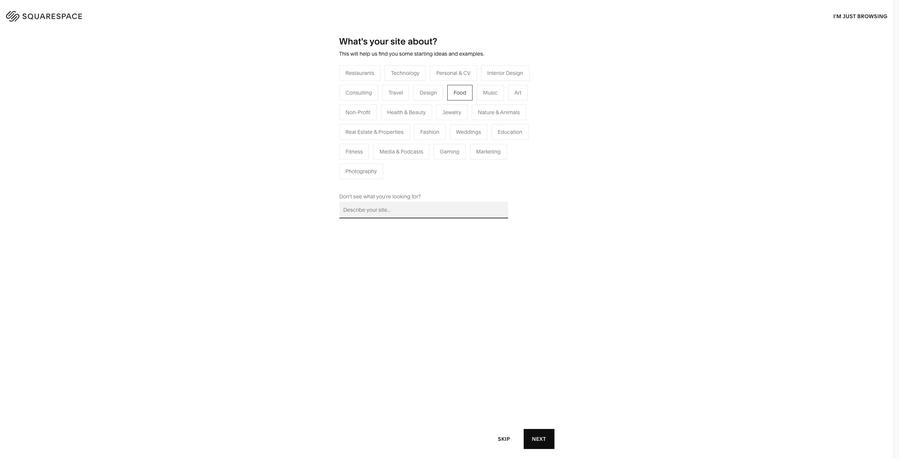 Task type: vqa. For each thing, say whether or not it's contained in the screenshot.
for?
yes



Task type: describe. For each thing, give the bounding box(es) containing it.
don't
[[340, 193, 352, 200]]

restaurants link
[[367, 114, 403, 121]]

fitness inside option
[[346, 148, 363, 155]]

estate inside radio
[[358, 129, 373, 135]]

and
[[449, 50, 458, 57]]

music
[[483, 89, 498, 96]]

Photography radio
[[340, 164, 384, 179]]

& right health
[[405, 109, 408, 116]]

i'm
[[834, 13, 842, 19]]

Personal & CV radio
[[430, 65, 477, 81]]

cv
[[464, 70, 471, 76]]

in
[[879, 11, 885, 18]]

Fitness radio
[[340, 144, 370, 160]]

us
[[372, 50, 378, 57]]

& right home
[[462, 103, 465, 110]]

professional
[[289, 114, 318, 121]]

Don't see what you're looking for? field
[[340, 202, 508, 219]]

Weddings radio
[[450, 124, 488, 140]]

0 horizontal spatial weddings
[[367, 148, 392, 154]]

profits
[[335, 137, 351, 143]]

nature & animals inside radio
[[478, 109, 520, 116]]

real estate & properties link
[[367, 159, 433, 166]]

Nature & Animals radio
[[472, 105, 527, 120]]

& down music
[[496, 109, 500, 116]]

restaurants inside option
[[346, 70, 375, 76]]

what's
[[340, 36, 368, 47]]

nature inside radio
[[478, 109, 495, 116]]

browsing
[[858, 13, 888, 19]]

starting
[[415, 50, 433, 57]]

skip button
[[490, 429, 519, 450]]

services
[[320, 114, 341, 121]]

Interior Design radio
[[481, 65, 530, 81]]

design inside radio
[[420, 89, 437, 96]]

education
[[498, 129, 523, 135]]

community & non-profits
[[289, 137, 351, 143]]

interior
[[488, 70, 505, 76]]

podcasts inside option
[[401, 148, 424, 155]]

dario element
[[349, 254, 545, 460]]

media & podcasts link
[[367, 125, 418, 132]]

i'm just browsing link
[[834, 6, 888, 26]]

weddings inside radio
[[457, 129, 481, 135]]

Education radio
[[492, 124, 529, 140]]

1 vertical spatial estate
[[379, 159, 394, 166]]

travel link
[[367, 103, 389, 110]]

will
[[351, 50, 359, 57]]

Real Estate & Properties radio
[[340, 124, 410, 140]]

nature & animals link
[[445, 114, 495, 121]]

Non-Profit radio
[[340, 105, 377, 120]]

real estate & properties inside radio
[[346, 129, 404, 135]]

non- inside non-profit 'radio'
[[346, 109, 358, 116]]

weddings link
[[367, 148, 399, 154]]

media inside media & podcasts option
[[380, 148, 395, 155]]

next button
[[524, 430, 555, 450]]

& down weddings link
[[395, 159, 399, 166]]

Music radio
[[477, 85, 504, 101]]

travel inside radio
[[389, 89, 403, 96]]

photography
[[346, 168, 377, 175]]

help
[[360, 50, 371, 57]]

fashion
[[421, 129, 440, 135]]

marketing
[[477, 148, 501, 155]]

& down home & decor
[[463, 114, 466, 121]]

Fashion radio
[[414, 124, 446, 140]]

site
[[391, 36, 406, 47]]

0 horizontal spatial nature
[[445, 114, 462, 121]]

log             in link
[[866, 11, 885, 18]]

log             in
[[866, 11, 885, 18]]

next
[[532, 436, 547, 443]]

food
[[454, 89, 467, 96]]

Design radio
[[414, 85, 444, 101]]

examples.
[[460, 50, 485, 57]]

community & non-profits link
[[289, 137, 358, 143]]



Task type: locate. For each thing, give the bounding box(es) containing it.
0 vertical spatial real
[[346, 129, 357, 135]]

professional services
[[289, 114, 341, 121]]

podcasts up real estate & properties link
[[401, 148, 424, 155]]

media & podcasts up real estate & properties link
[[380, 148, 424, 155]]

Restaurants radio
[[340, 65, 381, 81]]

properties up for?
[[400, 159, 425, 166]]

fitness
[[445, 125, 463, 132], [346, 148, 363, 155]]

0 vertical spatial non-
[[346, 109, 358, 116]]

home
[[445, 103, 460, 110]]

Travel radio
[[383, 85, 410, 101]]

1 vertical spatial travel
[[367, 103, 381, 110]]

nature
[[478, 109, 495, 116], [445, 114, 462, 121]]

events link
[[367, 137, 391, 143]]

animals inside nature & animals radio
[[501, 109, 520, 116]]

Consulting radio
[[340, 85, 379, 101]]

real
[[346, 129, 357, 135], [367, 159, 378, 166]]

gaming
[[440, 148, 460, 155]]

some
[[400, 50, 413, 57]]

see
[[354, 193, 362, 200]]

1 horizontal spatial weddings
[[457, 129, 481, 135]]

1 horizontal spatial travel
[[389, 89, 403, 96]]

events
[[367, 137, 383, 143]]

1 vertical spatial design
[[420, 89, 437, 96]]

Art radio
[[509, 85, 528, 101]]

nature down home
[[445, 114, 462, 121]]

Marketing radio
[[470, 144, 507, 160]]

beauty
[[409, 109, 426, 116]]

art
[[515, 89, 522, 96]]

1 horizontal spatial fitness
[[445, 125, 463, 132]]

Technology radio
[[385, 65, 426, 81]]

nature down music
[[478, 109, 495, 116]]

&
[[459, 70, 463, 76], [462, 103, 465, 110], [405, 109, 408, 116], [496, 109, 500, 116], [463, 114, 466, 121], [384, 125, 387, 132], [374, 129, 378, 135], [318, 137, 322, 143], [397, 148, 400, 155], [395, 159, 399, 166]]

technology
[[391, 70, 420, 76]]

1 vertical spatial fitness
[[346, 148, 363, 155]]

1 vertical spatial media
[[380, 148, 395, 155]]

0 horizontal spatial fitness
[[346, 148, 363, 155]]

estate
[[358, 129, 373, 135], [379, 159, 394, 166]]

estate up "events"
[[358, 129, 373, 135]]

find
[[379, 50, 388, 57]]

0 horizontal spatial estate
[[358, 129, 373, 135]]

fitness down jewelry
[[445, 125, 463, 132]]

& up real estate & properties link
[[397, 148, 400, 155]]

0 horizontal spatial animals
[[468, 114, 487, 121]]

looking
[[393, 193, 411, 200]]

personal
[[437, 70, 458, 76]]

this
[[340, 50, 350, 57]]

1 horizontal spatial estate
[[379, 159, 394, 166]]

i'm just browsing
[[834, 13, 888, 19]]

weddings
[[457, 129, 481, 135], [367, 148, 392, 154]]

0 vertical spatial estate
[[358, 129, 373, 135]]

just
[[844, 13, 857, 19]]

nature & animals
[[478, 109, 520, 116], [445, 114, 487, 121]]

0 vertical spatial media
[[367, 125, 382, 132]]

podcasts
[[388, 125, 411, 132], [401, 148, 424, 155]]

nature & animals down home & decor link
[[445, 114, 487, 121]]

1 vertical spatial real
[[367, 159, 378, 166]]

home & decor
[[445, 103, 481, 110]]

health & beauty
[[387, 109, 426, 116]]

real up the profits
[[346, 129, 357, 135]]

travel
[[389, 89, 403, 96], [367, 103, 381, 110]]

personal & cv
[[437, 70, 471, 76]]

you're
[[377, 193, 392, 200]]

0 vertical spatial restaurants
[[346, 70, 375, 76]]

squarespace logo image
[[15, 9, 97, 21]]

0 vertical spatial real estate & properties
[[346, 129, 404, 135]]

& down the restaurants link
[[384, 125, 387, 132]]

interior design
[[488, 70, 524, 76]]

media & podcasts
[[367, 125, 411, 132], [380, 148, 424, 155]]

1 vertical spatial restaurants
[[367, 114, 396, 121]]

travel up health
[[389, 89, 403, 96]]

animals
[[501, 109, 520, 116], [468, 114, 487, 121]]

animals down decor
[[468, 114, 487, 121]]

media down events link
[[380, 148, 395, 155]]

professional services link
[[289, 114, 348, 121]]

non-profit
[[346, 109, 371, 116]]

1 horizontal spatial real
[[367, 159, 378, 166]]

0 vertical spatial design
[[506, 70, 524, 76]]

1 vertical spatial media & podcasts
[[380, 148, 424, 155]]

0 horizontal spatial real
[[346, 129, 357, 135]]

0 vertical spatial fitness
[[445, 125, 463, 132]]

your
[[370, 36, 389, 47]]

0 vertical spatial podcasts
[[388, 125, 411, 132]]

1 horizontal spatial design
[[506, 70, 524, 76]]

design up the beauty
[[420, 89, 437, 96]]

0 horizontal spatial non-
[[323, 137, 335, 143]]

non- down services
[[323, 137, 335, 143]]

design inside "radio"
[[506, 70, 524, 76]]

what
[[364, 193, 375, 200]]

for?
[[412, 193, 421, 200]]

0 vertical spatial media & podcasts
[[367, 125, 411, 132]]

fitness link
[[445, 125, 470, 132]]

1 horizontal spatial non-
[[346, 109, 358, 116]]

weddings down nature & animals 'link'
[[457, 129, 481, 135]]

1 vertical spatial real estate & properties
[[367, 159, 425, 166]]

non- down consulting radio in the top left of the page
[[346, 109, 358, 116]]

log
[[866, 11, 878, 18]]

media up "events"
[[367, 125, 382, 132]]

Media & Podcasts radio
[[374, 144, 430, 160]]

don't see what you're looking for?
[[340, 193, 421, 200]]

restaurants
[[346, 70, 375, 76], [367, 114, 396, 121]]

Food radio
[[448, 85, 473, 101]]

health
[[387, 109, 403, 116]]

podcasts down health
[[388, 125, 411, 132]]

properties
[[379, 129, 404, 135], [400, 159, 425, 166]]

1 vertical spatial properties
[[400, 159, 425, 166]]

& up "events"
[[374, 129, 378, 135]]

decor
[[466, 103, 481, 110]]

real up photography
[[367, 159, 378, 166]]

real estate & properties up "events"
[[346, 129, 404, 135]]

home & decor link
[[445, 103, 489, 110]]

community
[[289, 137, 317, 143]]

0 horizontal spatial design
[[420, 89, 437, 96]]

0 vertical spatial weddings
[[457, 129, 481, 135]]

animals up education radio on the top right of the page
[[501, 109, 520, 116]]

0 vertical spatial properties
[[379, 129, 404, 135]]

travel up the restaurants link
[[367, 103, 381, 110]]

jewelry
[[443, 109, 462, 116]]

Health & Beauty radio
[[381, 105, 432, 120]]

dario image
[[349, 254, 545, 460]]

you
[[389, 50, 398, 57]]

estate down weddings link
[[379, 159, 394, 166]]

Gaming radio
[[434, 144, 466, 160]]

non-
[[346, 109, 358, 116], [323, 137, 335, 143]]

media
[[367, 125, 382, 132], [380, 148, 395, 155]]

consulting
[[346, 89, 372, 96]]

media & podcasts inside option
[[380, 148, 424, 155]]

what's your site about? this will help us find you some starting ideas and examples.
[[340, 36, 485, 57]]

real inside radio
[[346, 129, 357, 135]]

restaurants down travel 'link'
[[367, 114, 396, 121]]

properties up events link
[[379, 129, 404, 135]]

1 vertical spatial weddings
[[367, 148, 392, 154]]

& left "cv"
[[459, 70, 463, 76]]

about?
[[408, 36, 438, 47]]

fitness down the profits
[[346, 148, 363, 155]]

1 horizontal spatial nature
[[478, 109, 495, 116]]

properties inside radio
[[379, 129, 404, 135]]

squarespace logo link
[[15, 9, 189, 21]]

real estate & properties
[[346, 129, 404, 135], [367, 159, 425, 166]]

design right interior at the top
[[506, 70, 524, 76]]

ideas
[[434, 50, 448, 57]]

& right the community
[[318, 137, 322, 143]]

0 horizontal spatial travel
[[367, 103, 381, 110]]

skip
[[498, 436, 511, 443]]

media & podcasts down the restaurants link
[[367, 125, 411, 132]]

1 vertical spatial non-
[[323, 137, 335, 143]]

nature & animals down music
[[478, 109, 520, 116]]

real estate & properties down weddings link
[[367, 159, 425, 166]]

weddings down events link
[[367, 148, 392, 154]]

1 horizontal spatial animals
[[501, 109, 520, 116]]

design
[[506, 70, 524, 76], [420, 89, 437, 96]]

Jewelry radio
[[437, 105, 468, 120]]

1 vertical spatial podcasts
[[401, 148, 424, 155]]

0 vertical spatial travel
[[389, 89, 403, 96]]

profit
[[358, 109, 371, 116]]

restaurants up "consulting"
[[346, 70, 375, 76]]



